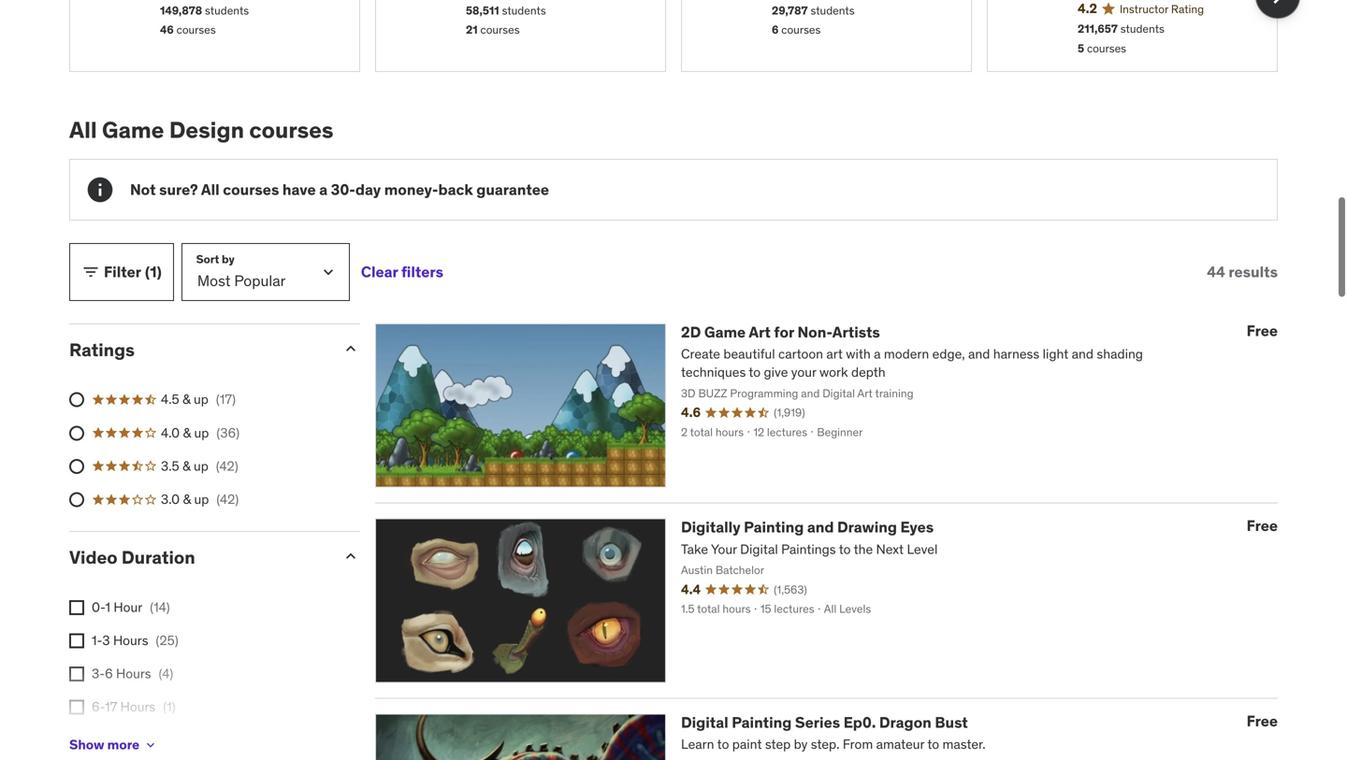 Task type: locate. For each thing, give the bounding box(es) containing it.
6 down 29,787
[[772, 23, 779, 37]]

1 free from the top
[[1247, 321, 1278, 340]]

1 vertical spatial (42)
[[216, 491, 239, 508]]

courses down 149,878
[[176, 23, 216, 37]]

courses for design
[[249, 116, 333, 144]]

xsmall image right more
[[143, 738, 158, 753]]

painting left and
[[744, 518, 804, 537]]

clear
[[361, 262, 398, 281]]

1 vertical spatial (1)
[[163, 699, 176, 716]]

& for 3.0
[[183, 491, 191, 508]]

up
[[194, 391, 208, 408], [194, 425, 209, 441], [194, 458, 208, 475], [194, 491, 209, 508]]

0 horizontal spatial small image
[[81, 263, 100, 281]]

game
[[102, 116, 164, 144], [704, 323, 746, 342]]

6-
[[92, 699, 105, 716]]

painting
[[744, 518, 804, 537], [732, 713, 792, 732]]

44
[[1207, 262, 1225, 281]]

29,787 students 6 courses
[[772, 3, 855, 37]]

1 vertical spatial small image
[[341, 339, 360, 358]]

hours
[[113, 632, 148, 649], [116, 666, 151, 682], [120, 699, 155, 716], [115, 732, 150, 749]]

0 vertical spatial (1)
[[145, 262, 162, 281]]

0 horizontal spatial (1)
[[145, 262, 162, 281]]

xsmall image left 1-
[[69, 634, 84, 649]]

courses
[[176, 23, 216, 37], [480, 23, 520, 37], [781, 23, 821, 37], [1087, 41, 1126, 55], [249, 116, 333, 144], [223, 180, 279, 199]]

design
[[169, 116, 244, 144]]

students right 149,878
[[205, 3, 249, 18]]

hour
[[114, 599, 142, 616]]

have
[[282, 180, 316, 199]]

up left the (36)
[[194, 425, 209, 441]]

a
[[319, 180, 328, 199]]

0 vertical spatial free
[[1247, 321, 1278, 340]]

3-
[[92, 666, 105, 682]]

4.5 & up (17)
[[161, 391, 236, 408]]

3-6 hours (4)
[[92, 666, 173, 682]]

1 vertical spatial painting
[[732, 713, 792, 732]]

bust
[[935, 713, 968, 732]]

courses inside 149,878 students 46 courses
[[176, 23, 216, 37]]

students
[[205, 3, 249, 18], [502, 3, 546, 18], [811, 3, 855, 18], [1120, 22, 1165, 36]]

painting for digitally
[[744, 518, 804, 537]]

game up not
[[102, 116, 164, 144]]

1 horizontal spatial all
[[201, 180, 220, 199]]

6 up 17
[[105, 666, 113, 682]]

up right 3.5
[[194, 458, 208, 475]]

game right 2d
[[704, 323, 746, 342]]

1 up from the top
[[194, 391, 208, 408]]

xsmall image for 3-
[[69, 667, 84, 682]]

ratings
[[69, 339, 135, 361]]

& right '4.0'
[[183, 425, 191, 441]]

0-
[[92, 599, 105, 616]]

non-
[[797, 323, 832, 342]]

17
[[105, 699, 117, 716]]

1 vertical spatial 6
[[105, 666, 113, 682]]

2 up from the top
[[194, 425, 209, 441]]

students inside 149,878 students 46 courses
[[205, 3, 249, 18]]

and
[[807, 518, 834, 537]]

students down instructor
[[1120, 22, 1165, 36]]

(42) for 3.0 & up (42)
[[216, 491, 239, 508]]

up left (17) at the left
[[194, 391, 208, 408]]

students right 29,787
[[811, 3, 855, 18]]

3 & from the top
[[182, 458, 190, 475]]

44 results status
[[1207, 262, 1278, 281]]

hours for 6-17 hours
[[120, 699, 155, 716]]

1-
[[92, 632, 102, 649]]

hours right 17
[[120, 699, 155, 716]]

(42)
[[216, 458, 238, 475], [216, 491, 239, 508]]

xsmall image
[[69, 600, 84, 615], [69, 634, 84, 649], [69, 667, 84, 682], [143, 738, 158, 753]]

1 vertical spatial all
[[201, 180, 220, 199]]

3 free from the top
[[1247, 712, 1278, 731]]

all
[[69, 116, 97, 144], [201, 180, 220, 199]]

1 vertical spatial free
[[1247, 517, 1278, 536]]

courses inside 211,657 students 5 courses
[[1087, 41, 1126, 55]]

(42) down 3.5 & up (42)
[[216, 491, 239, 508]]

students right "58,511"
[[502, 3, 546, 18]]

3 up from the top
[[194, 458, 208, 475]]

series
[[795, 713, 840, 732]]

&
[[182, 391, 190, 408], [183, 425, 191, 441], [182, 458, 190, 475], [183, 491, 191, 508]]

xsmall image left the 0- at the bottom left of page
[[69, 600, 84, 615]]

0-1 hour (14)
[[92, 599, 170, 616]]

6
[[772, 23, 779, 37], [105, 666, 113, 682]]

drawing
[[837, 518, 897, 537]]

courses for 6
[[781, 23, 821, 37]]

3.5
[[161, 458, 179, 475]]

0 vertical spatial game
[[102, 116, 164, 144]]

up for 4.0 & up
[[194, 425, 209, 441]]

instructor rating
[[1120, 2, 1204, 17]]

6-17 hours (1)
[[92, 699, 176, 716]]

& for 4.5
[[182, 391, 190, 408]]

58,511
[[466, 3, 499, 18]]

4 & from the top
[[183, 491, 191, 508]]

digital painting series ep0. dragon bust link
[[681, 713, 968, 732]]

4.5
[[161, 391, 179, 408]]

& right 4.5
[[182, 391, 190, 408]]

small image
[[81, 263, 100, 281], [341, 339, 360, 358]]

1 horizontal spatial 6
[[772, 23, 779, 37]]

carousel element
[[69, 0, 1300, 72]]

2 & from the top
[[183, 425, 191, 441]]

& for 4.0
[[183, 425, 191, 441]]

free
[[1247, 321, 1278, 340], [1247, 517, 1278, 536], [1247, 712, 1278, 731]]

hours left (4)
[[116, 666, 151, 682]]

(17)
[[216, 391, 236, 408]]

small image
[[341, 547, 360, 566]]

xsmall image left 3-
[[69, 667, 84, 682]]

courses up have
[[249, 116, 333, 144]]

painting left "series"
[[732, 713, 792, 732]]

1 horizontal spatial game
[[704, 323, 746, 342]]

& right 3.5
[[182, 458, 190, 475]]

up for 4.5 & up
[[194, 391, 208, 408]]

0 vertical spatial 6
[[772, 23, 779, 37]]

3.0
[[161, 491, 180, 508]]

0 vertical spatial painting
[[744, 518, 804, 537]]

hours right '3'
[[113, 632, 148, 649]]

(42) down the (36)
[[216, 458, 238, 475]]

game for design
[[102, 116, 164, 144]]

2 vertical spatial free
[[1247, 712, 1278, 731]]

46
[[160, 23, 174, 37]]

next image
[[1263, 0, 1293, 11]]

(1) right filter
[[145, 262, 162, 281]]

courses left have
[[223, 180, 279, 199]]

(1) down (4)
[[163, 699, 176, 716]]

courses down 211,657
[[1087, 41, 1126, 55]]

clear filters button
[[361, 243, 443, 301]]

4 up from the top
[[194, 491, 209, 508]]

2d game art for non-artists
[[681, 323, 880, 342]]

painting for digital
[[732, 713, 792, 732]]

show more button
[[69, 727, 158, 761]]

1 & from the top
[[182, 391, 190, 408]]

duration
[[121, 546, 195, 569]]

courses for 46
[[176, 23, 216, 37]]

0 vertical spatial (42)
[[216, 458, 238, 475]]

1 horizontal spatial (1)
[[163, 699, 176, 716]]

courses inside 58,511 students 21 courses
[[480, 23, 520, 37]]

students inside 58,511 students 21 courses
[[502, 3, 546, 18]]

digitally painting and drawing eyes link
[[681, 518, 934, 537]]

up right "3.0"
[[194, 491, 209, 508]]

more
[[107, 737, 140, 753]]

results
[[1229, 262, 1278, 281]]

21
[[466, 23, 478, 37]]

courses for 5
[[1087, 41, 1126, 55]]

courses down "58,511"
[[480, 23, 520, 37]]

1 vertical spatial game
[[704, 323, 746, 342]]

students inside 29,787 students 6 courses
[[811, 3, 855, 18]]

0 vertical spatial all
[[69, 116, 97, 144]]

0 horizontal spatial game
[[102, 116, 164, 144]]

1
[[105, 599, 110, 616]]

(1)
[[145, 262, 162, 281], [163, 699, 176, 716]]

courses for all
[[223, 180, 279, 199]]

courses inside 29,787 students 6 courses
[[781, 23, 821, 37]]

(4)
[[159, 666, 173, 682]]

courses down 29,787
[[781, 23, 821, 37]]

& right "3.0"
[[183, 491, 191, 508]]



Task type: vqa. For each thing, say whether or not it's contained in the screenshot.
5
yes



Task type: describe. For each thing, give the bounding box(es) containing it.
1 horizontal spatial small image
[[341, 339, 360, 358]]

149,878
[[160, 3, 202, 18]]

4.2
[[1078, 0, 1097, 17]]

all game design courses
[[69, 116, 333, 144]]

17+
[[92, 732, 112, 749]]

xsmall image
[[69, 700, 84, 715]]

artists
[[832, 323, 880, 342]]

free for artists
[[1247, 321, 1278, 340]]

3.0 & up (42)
[[161, 491, 239, 508]]

44 results
[[1207, 262, 1278, 281]]

hours for 1-3 hours
[[113, 632, 148, 649]]

(42) for 3.5 & up (42)
[[216, 458, 238, 475]]

29,787
[[772, 3, 808, 18]]

video duration
[[69, 546, 195, 569]]

ep0.
[[843, 713, 876, 732]]

free for bust
[[1247, 712, 1278, 731]]

up for 3.5 & up
[[194, 458, 208, 475]]

1-3 hours (25)
[[92, 632, 178, 649]]

0 vertical spatial small image
[[81, 263, 100, 281]]

game for art
[[704, 323, 746, 342]]

(36)
[[216, 425, 240, 441]]

(14)
[[150, 599, 170, 616]]

ratings button
[[69, 339, 326, 361]]

sure?
[[159, 180, 198, 199]]

for
[[774, 323, 794, 342]]

30-
[[331, 180, 355, 199]]

xsmall image for 1-
[[69, 634, 84, 649]]

0 horizontal spatial 6
[[105, 666, 113, 682]]

digital painting series ep0. dragon bust
[[681, 713, 968, 732]]

students for 149,878
[[205, 3, 249, 18]]

filter
[[104, 262, 141, 281]]

(25)
[[156, 632, 178, 649]]

art
[[749, 323, 771, 342]]

not
[[130, 180, 156, 199]]

0 horizontal spatial all
[[69, 116, 97, 144]]

courses for 21
[[480, 23, 520, 37]]

guarantee
[[476, 180, 549, 199]]

2 free from the top
[[1247, 517, 1278, 536]]

211,657
[[1078, 22, 1118, 36]]

back
[[438, 180, 473, 199]]

17+ hours
[[92, 732, 150, 749]]

4.0
[[161, 425, 180, 441]]

xsmall image for 0-
[[69, 600, 84, 615]]

5
[[1078, 41, 1084, 55]]

211,657 students 5 courses
[[1078, 22, 1165, 55]]

instructor
[[1120, 2, 1168, 17]]

students for 29,787
[[811, 3, 855, 18]]

digitally painting and drawing eyes
[[681, 518, 934, 537]]

day
[[355, 180, 381, 199]]

not sure? all courses have a 30-day money-back guarantee
[[130, 180, 549, 199]]

& for 3.5
[[182, 458, 190, 475]]

eyes
[[900, 518, 934, 537]]

hours right the 17+ at the left bottom of page
[[115, 732, 150, 749]]

students inside 211,657 students 5 courses
[[1120, 22, 1165, 36]]

video
[[69, 546, 118, 569]]

filter (1)
[[104, 262, 162, 281]]

show more
[[69, 737, 140, 753]]

58,511 students 21 courses
[[466, 3, 546, 37]]

2d
[[681, 323, 701, 342]]

clear filters
[[361, 262, 443, 281]]

students for 58,511
[[502, 3, 546, 18]]

4.0 & up (36)
[[161, 425, 240, 441]]

dragon
[[879, 713, 932, 732]]

digitally
[[681, 518, 741, 537]]

hours for 3-6 hours
[[116, 666, 151, 682]]

show
[[69, 737, 104, 753]]

money-
[[384, 180, 438, 199]]

filters
[[401, 262, 443, 281]]

3.5 & up (42)
[[161, 458, 238, 475]]

up for 3.0 & up
[[194, 491, 209, 508]]

video duration button
[[69, 546, 326, 569]]

149,878 students 46 courses
[[160, 3, 249, 37]]

digital
[[681, 713, 728, 732]]

6 inside 29,787 students 6 courses
[[772, 23, 779, 37]]

2d game art for non-artists link
[[681, 323, 880, 342]]

3
[[102, 632, 110, 649]]

xsmall image inside show more button
[[143, 738, 158, 753]]

rating
[[1171, 2, 1204, 17]]



